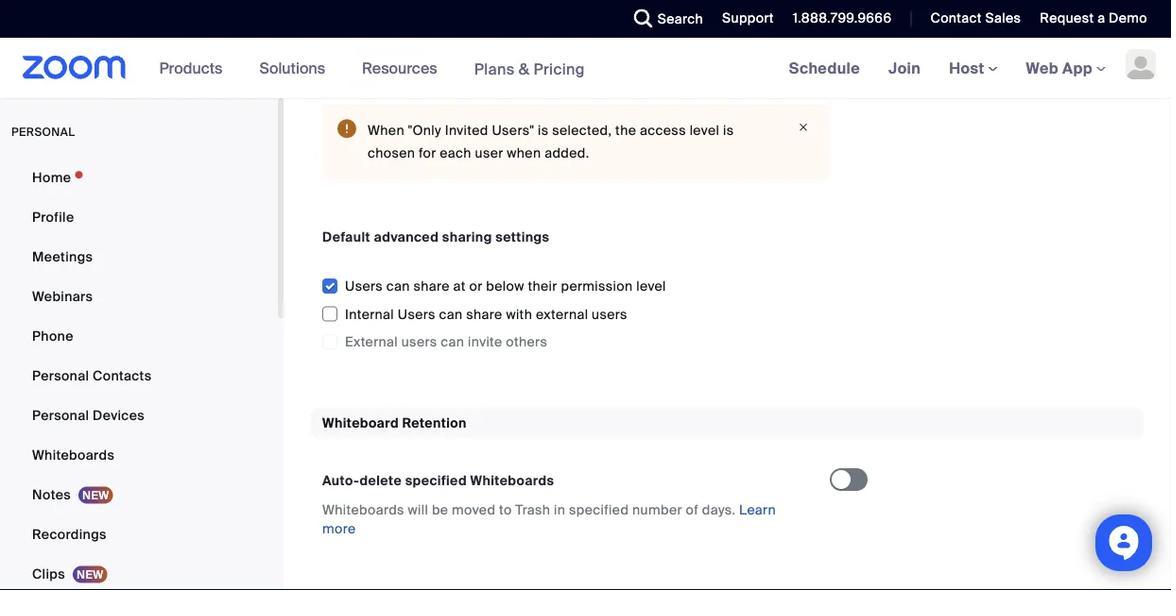 Task type: describe. For each thing, give the bounding box(es) containing it.
profile link
[[0, 199, 278, 236]]

each
[[440, 144, 472, 162]]

1 horizontal spatial users
[[592, 306, 628, 324]]

access level: option group
[[322, 6, 830, 97]]

0 horizontal spatial users
[[402, 334, 437, 351]]

external
[[536, 306, 588, 324]]

trash
[[516, 502, 551, 519]]

in
[[554, 502, 566, 519]]

zoom logo image
[[23, 56, 126, 79]]

retention
[[402, 415, 467, 432]]

personal contacts link
[[0, 357, 278, 395]]

more
[[322, 521, 356, 538]]

1 horizontal spatial share
[[466, 306, 503, 324]]

notes
[[32, 486, 71, 504]]

whiteboards for whiteboards
[[32, 447, 115, 464]]

0 vertical spatial specified
[[405, 472, 467, 490]]

1 vertical spatial whiteboards
[[470, 472, 554, 490]]

personal contacts
[[32, 367, 152, 385]]

"only
[[408, 122, 441, 139]]

others
[[506, 334, 548, 351]]

demo
[[1109, 9, 1148, 27]]

below
[[486, 278, 524, 296]]

join
[[889, 58, 921, 78]]

contact
[[931, 9, 982, 27]]

request
[[1040, 9, 1094, 27]]

be
[[432, 502, 449, 519]]

contacts
[[93, 367, 152, 385]]

personal devices
[[32, 407, 145, 425]]

sales
[[986, 9, 1021, 27]]

host
[[949, 58, 989, 78]]

chosen
[[368, 144, 415, 162]]

internal
[[345, 306, 394, 324]]

default
[[322, 229, 371, 246]]

delete
[[360, 472, 402, 490]]

schedule
[[789, 58, 860, 78]]

search button
[[620, 0, 708, 38]]

whiteboard retention
[[322, 415, 467, 432]]

advanced
[[374, 229, 439, 246]]

web
[[1026, 58, 1059, 78]]

phone
[[32, 328, 73, 345]]

for
[[419, 144, 436, 162]]

1 horizontal spatial specified
[[569, 502, 629, 519]]

personal devices link
[[0, 397, 278, 435]]

app
[[1063, 58, 1093, 78]]

1.888.799.9666
[[793, 9, 892, 27]]

user
[[475, 144, 504, 162]]

resources
[[362, 58, 437, 78]]

meetings link
[[0, 238, 278, 276]]

banner containing products
[[0, 38, 1171, 100]]

or
[[469, 278, 483, 296]]

whiteboards will be moved to trash in specified number of days.
[[322, 502, 739, 519]]

can for users
[[439, 306, 463, 324]]

a
[[1098, 9, 1106, 27]]

host button
[[949, 58, 998, 78]]

phone link
[[0, 318, 278, 356]]

level for permission
[[637, 278, 666, 296]]

recordings
[[32, 526, 107, 544]]

web app button
[[1026, 58, 1106, 78]]

resources button
[[362, 38, 446, 98]]

plans
[[474, 59, 515, 79]]

learn more
[[322, 502, 776, 538]]

default advanced sharing settings
[[322, 229, 550, 246]]

external users can invite others
[[345, 334, 548, 351]]

warning image
[[338, 119, 356, 138]]

recordings link
[[0, 516, 278, 554]]

whiteboard
[[322, 415, 399, 432]]

number
[[633, 502, 682, 519]]

days.
[[702, 502, 736, 519]]

internal users can share with external users
[[345, 306, 628, 324]]

clips
[[32, 566, 65, 583]]

webinars link
[[0, 278, 278, 316]]

when
[[368, 122, 405, 139]]

external
[[345, 334, 398, 351]]

schedule link
[[775, 38, 875, 98]]

commenter
[[345, 42, 422, 60]]

their
[[528, 278, 558, 296]]

meetings navigation
[[775, 38, 1171, 100]]

to
[[499, 502, 512, 519]]

can for users
[[441, 334, 464, 351]]



Task type: vqa. For each thing, say whether or not it's contained in the screenshot.
footer
no



Task type: locate. For each thing, give the bounding box(es) containing it.
share up invite on the left bottom of the page
[[466, 306, 503, 324]]

whiteboards inside personal menu menu
[[32, 447, 115, 464]]

1 is from the left
[[538, 122, 549, 139]]

the
[[616, 122, 637, 139]]

0 horizontal spatial whiteboards
[[32, 447, 115, 464]]

1 vertical spatial can
[[439, 306, 463, 324]]

1 horizontal spatial level
[[690, 122, 720, 139]]

can up internal
[[386, 278, 410, 296]]

users
[[592, 306, 628, 324], [402, 334, 437, 351]]

users
[[345, 278, 383, 296], [398, 306, 436, 324]]

users up external users can invite others
[[398, 306, 436, 324]]

level right access
[[690, 122, 720, 139]]

auto-delete specified whiteboards
[[322, 472, 554, 490]]

personal for personal devices
[[32, 407, 89, 425]]

invite
[[468, 334, 503, 351]]

products
[[159, 58, 223, 78]]

2 personal from the top
[[32, 407, 89, 425]]

learn more link
[[322, 502, 776, 538]]

2 vertical spatial can
[[441, 334, 464, 351]]

is
[[538, 122, 549, 139], [723, 122, 734, 139]]

share left 'at'
[[414, 278, 450, 296]]

share
[[414, 278, 450, 296], [466, 306, 503, 324]]

selected,
[[552, 122, 612, 139]]

whiteboards link
[[0, 437, 278, 475]]

plans & pricing
[[474, 59, 585, 79]]

0 horizontal spatial level
[[637, 278, 666, 296]]

settings
[[496, 229, 550, 246]]

personal inside 'link'
[[32, 407, 89, 425]]

whiteboards for whiteboards will be moved to trash in specified number of days.
[[322, 502, 404, 519]]

whiteboards up the to
[[470, 472, 554, 490]]

1 vertical spatial specified
[[569, 502, 629, 519]]

moved
[[452, 502, 496, 519]]

0 vertical spatial share
[[414, 278, 450, 296]]

webinars
[[32, 288, 93, 305]]

0 vertical spatial can
[[386, 278, 410, 296]]

request a demo
[[1040, 9, 1148, 27]]

when
[[507, 144, 541, 162]]

personal
[[32, 367, 89, 385], [32, 407, 89, 425]]

when "only invited users" is selected, the access level is chosen for each user when added. alert
[[322, 104, 830, 180]]

users"
[[492, 122, 534, 139]]

support
[[722, 9, 774, 27]]

home
[[32, 169, 71, 186]]

close image
[[792, 119, 815, 136]]

0 vertical spatial whiteboards
[[32, 447, 115, 464]]

added.
[[545, 144, 590, 162]]

1 horizontal spatial is
[[723, 122, 734, 139]]

whiteboard retention element
[[311, 409, 1144, 562]]

1 vertical spatial share
[[466, 306, 503, 324]]

1 vertical spatial level
[[637, 278, 666, 296]]

search
[[658, 10, 704, 27]]

will
[[408, 502, 428, 519]]

personal down personal contacts
[[32, 407, 89, 425]]

0 vertical spatial level
[[690, 122, 720, 139]]

0 vertical spatial users
[[592, 306, 628, 324]]

whiteboards down personal devices
[[32, 447, 115, 464]]

can
[[386, 278, 410, 296], [439, 306, 463, 324], [441, 334, 464, 351]]

users can share at or below their permission level
[[345, 278, 666, 296]]

0 horizontal spatial users
[[345, 278, 383, 296]]

of
[[686, 502, 699, 519]]

invited
[[445, 122, 489, 139]]

specified up be
[[405, 472, 467, 490]]

0 vertical spatial users
[[345, 278, 383, 296]]

plans & pricing link
[[474, 59, 585, 79], [474, 59, 585, 79]]

is up when in the top left of the page
[[538, 122, 549, 139]]

product information navigation
[[145, 38, 599, 100]]

permission
[[561, 278, 633, 296]]

2 horizontal spatial whiteboards
[[470, 472, 554, 490]]

meetings
[[32, 248, 93, 266]]

with
[[506, 306, 533, 324]]

join link
[[875, 38, 935, 98]]

users up internal
[[345, 278, 383, 296]]

users right the external
[[402, 334, 437, 351]]

pricing
[[534, 59, 585, 79]]

auto-
[[322, 472, 360, 490]]

0 horizontal spatial specified
[[405, 472, 467, 490]]

1 vertical spatial users
[[398, 306, 436, 324]]

0 horizontal spatial share
[[414, 278, 450, 296]]

can left invite on the left bottom of the page
[[441, 334, 464, 351]]

1 vertical spatial personal
[[32, 407, 89, 425]]

profile picture image
[[1126, 49, 1156, 79]]

notes link
[[0, 477, 278, 514]]

clips link
[[0, 556, 278, 591]]

web app
[[1026, 58, 1093, 78]]

1 horizontal spatial whiteboards
[[322, 502, 404, 519]]

editor
[[345, 73, 384, 90]]

personal menu menu
[[0, 159, 278, 591]]

can up external users can invite others
[[439, 306, 463, 324]]

&
[[519, 59, 530, 79]]

personal for personal contacts
[[32, 367, 89, 385]]

1 horizontal spatial users
[[398, 306, 436, 324]]

1.888.799.9666 button
[[779, 0, 897, 38], [793, 9, 892, 27]]

level inside when "only invited users" is selected, the access level is chosen for each user when added.
[[690, 122, 720, 139]]

whiteboards
[[32, 447, 115, 464], [470, 472, 554, 490], [322, 502, 404, 519]]

when "only invited users" is selected, the access level is chosen for each user when added.
[[368, 122, 734, 162]]

request a demo link
[[1026, 0, 1171, 38], [1040, 9, 1148, 27]]

access
[[640, 122, 686, 139]]

2 is from the left
[[723, 122, 734, 139]]

0 horizontal spatial is
[[538, 122, 549, 139]]

home link
[[0, 159, 278, 197]]

personal
[[11, 125, 75, 139]]

sharing
[[442, 229, 492, 246]]

specified right in
[[569, 502, 629, 519]]

at
[[453, 278, 466, 296]]

profile
[[32, 208, 74, 226]]

whiteboards up more
[[322, 502, 404, 519]]

1 vertical spatial users
[[402, 334, 437, 351]]

0 vertical spatial personal
[[32, 367, 89, 385]]

solutions button
[[259, 38, 334, 98]]

personal down phone
[[32, 367, 89, 385]]

devices
[[93, 407, 145, 425]]

level right permission
[[637, 278, 666, 296]]

users down permission
[[592, 306, 628, 324]]

banner
[[0, 38, 1171, 100]]

solutions
[[259, 58, 325, 78]]

learn
[[739, 502, 776, 519]]

is right access
[[723, 122, 734, 139]]

2 vertical spatial whiteboards
[[322, 502, 404, 519]]

contact sales
[[931, 9, 1021, 27]]

1 personal from the top
[[32, 367, 89, 385]]

level for access
[[690, 122, 720, 139]]



